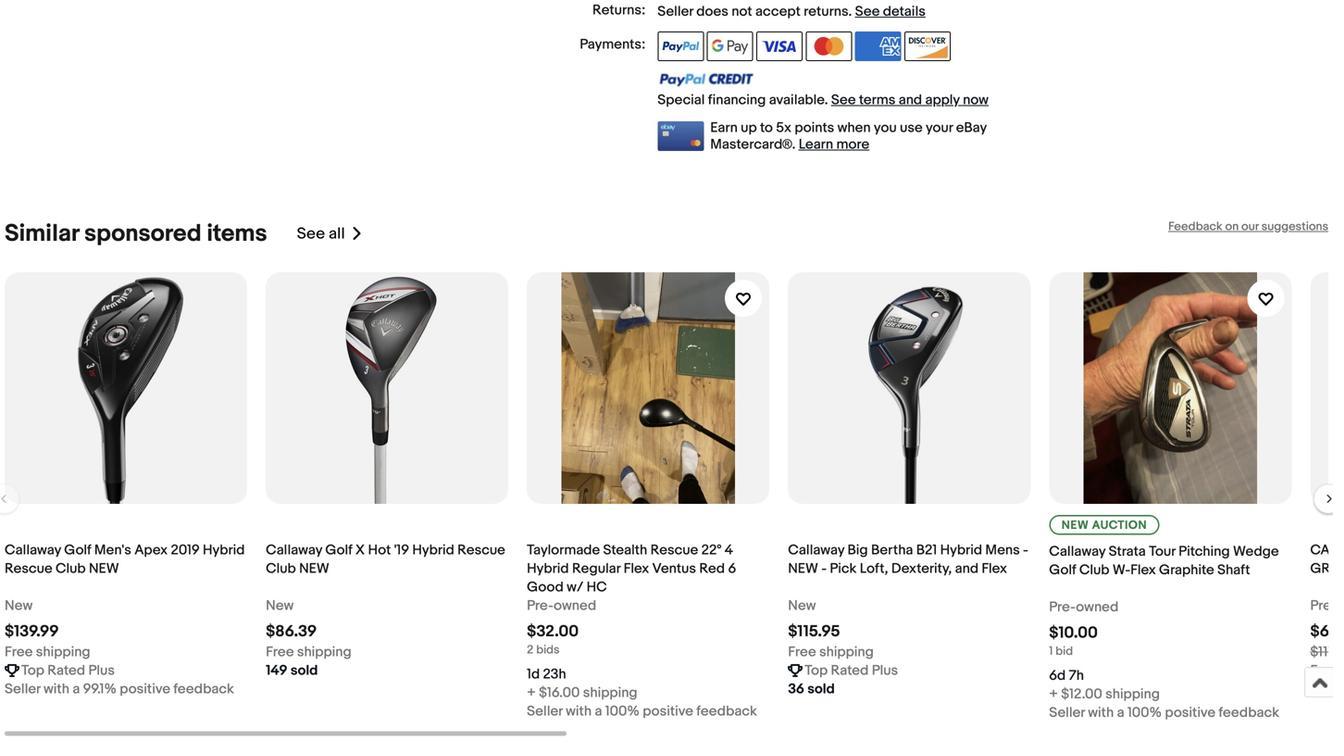Task type: vqa. For each thing, say whether or not it's contained in the screenshot.
rightmost Rated
yes



Task type: locate. For each thing, give the bounding box(es) containing it.
golf left 'men's'
[[64, 542, 91, 559]]

see
[[856, 3, 880, 20], [832, 92, 856, 108], [297, 224, 325, 244]]

flex down stealth
[[624, 560, 649, 577]]

plus inside top rated plus text field
[[872, 662, 899, 679]]

see up when
[[832, 92, 856, 108]]

available.
[[769, 92, 829, 108]]

new text field up $139.99
[[5, 597, 33, 615]]

feedback inside taylormade stealth rescue 22° 4 hybrid regular flex ventus red 6 good w/ hc pre-owned $32.00 2 bids 1d 23h + $16.00 shipping seller with a 100% positive feedback
[[697, 703, 757, 720]]

100% down + $16.00 shipping text field
[[606, 703, 640, 720]]

1 horizontal spatial positive
[[643, 703, 694, 720]]

seller with a 99.1% positive feedback
[[5, 681, 234, 698]]

feedback
[[174, 681, 234, 698], [697, 703, 757, 720], [1219, 704, 1280, 721]]

1 horizontal spatial +
[[1050, 686, 1059, 703]]

2 horizontal spatial positive
[[1166, 704, 1216, 721]]

golf left x
[[325, 542, 353, 559]]

free inside the new $139.99 free shipping
[[5, 644, 33, 660]]

callaway up new text box
[[266, 542, 322, 559]]

0 horizontal spatial -
[[822, 560, 827, 577]]

new $86.39 free shipping 149 sold
[[266, 597, 352, 679]]

1 horizontal spatial and
[[956, 560, 979, 577]]

hybrid up the good
[[527, 560, 569, 577]]

free shipping text field down $139.99 text field
[[5, 643, 90, 661]]

2 horizontal spatial club
[[1080, 562, 1110, 579]]

plus inside top rated plus text box
[[88, 662, 115, 679]]

plus up 99.1%
[[88, 662, 115, 679]]

1 free shipping text field from the left
[[5, 643, 90, 661]]

ebay mastercard image
[[658, 121, 704, 151]]

2 top rated plus from the left
[[805, 662, 899, 679]]

1 horizontal spatial plus
[[872, 662, 899, 679]]

golf
[[64, 542, 91, 559], [325, 542, 353, 559], [1050, 562, 1077, 579]]

free for $139.99
[[5, 644, 33, 660]]

rated for $115.95
[[831, 662, 869, 679]]

top rated plus for $115.95
[[805, 662, 899, 679]]

new inside new $115.95 free shipping
[[788, 597, 816, 614]]

2 horizontal spatial new
[[788, 597, 816, 614]]

up
[[741, 120, 757, 136]]

1 horizontal spatial pre-
[[1050, 599, 1077, 616]]

See all text field
[[297, 224, 345, 244]]

sold inside new $86.39 free shipping 149 sold
[[291, 662, 318, 679]]

pre- up $66
[[1311, 597, 1334, 614]]

1 horizontal spatial with
[[566, 703, 592, 720]]

to
[[761, 120, 773, 136]]

free shipping text field down $115.95 text field
[[788, 643, 874, 661]]

rated inside text box
[[48, 662, 85, 679]]

100% inside the pre-owned $10.00 1 bid 6d 7h + $12.00 shipping seller with a 100% positive feedback
[[1128, 704, 1162, 721]]

new left auction
[[1062, 518, 1090, 533]]

new left pick at the right bottom of the page
[[788, 560, 819, 577]]

golf up pre-owned text box
[[1050, 562, 1077, 579]]

owned down w/
[[554, 597, 597, 614]]

with down + $16.00 shipping text field
[[566, 703, 592, 720]]

0 horizontal spatial and
[[899, 92, 923, 108]]

see all link
[[297, 220, 364, 248]]

returns:
[[593, 2, 646, 19]]

golf inside 'callaway golf x hot '19 hybrid rescue club new'
[[325, 542, 353, 559]]

free shipping text field down the '$86.39' text box
[[266, 643, 352, 661]]

feedback inside the pre-owned $10.00 1 bid 6d 7h + $12.00 shipping seller with a 100% positive feedback
[[1219, 704, 1280, 721]]

1 horizontal spatial club
[[266, 560, 296, 577]]

flex down strata
[[1131, 562, 1157, 579]]

new down 'men's'
[[89, 560, 119, 577]]

0 horizontal spatial golf
[[64, 542, 91, 559]]

a inside the pre-owned $10.00 1 bid 6d 7h + $12.00 shipping seller with a 100% positive feedback
[[1118, 704, 1125, 721]]

new $139.99 free shipping
[[5, 597, 90, 660]]

+ $16.00 shipping text field
[[527, 684, 638, 702]]

club left w-
[[1080, 562, 1110, 579]]

0 horizontal spatial a
[[73, 681, 80, 698]]

0 horizontal spatial top rated plus
[[21, 662, 115, 679]]

0 horizontal spatial club
[[56, 560, 86, 577]]

owned inside the pre-owned $10.00 1 bid 6d 7h + $12.00 shipping seller with a 100% positive feedback
[[1077, 599, 1119, 616]]

1d 23h text field
[[527, 665, 567, 684]]

1 vertical spatial sold
[[808, 681, 835, 698]]

rescue right '19 in the bottom of the page
[[458, 542, 506, 559]]

shipping
[[36, 644, 90, 660], [297, 644, 352, 660], [820, 644, 874, 660], [583, 685, 638, 701], [1106, 686, 1161, 703]]

free for $115.95
[[788, 644, 817, 660]]

1 horizontal spatial top
[[805, 662, 828, 679]]

pre- $66 $111. free 72 s
[[1311, 597, 1334, 698]]

hybrid for callaway golf men's apex 2019 hybrid rescue club new
[[203, 542, 245, 559]]

rescue inside 'callaway golf x hot '19 hybrid rescue club new'
[[458, 542, 506, 559]]

seller
[[658, 3, 694, 20], [5, 681, 40, 698], [527, 703, 563, 720], [1050, 704, 1086, 721]]

+ down 1d on the left bottom of the page
[[527, 685, 536, 701]]

top rated plus up 36 sold
[[805, 662, 899, 679]]

2 plus from the left
[[872, 662, 899, 679]]

1 horizontal spatial new
[[266, 597, 294, 614]]

shipping up seller with a 100% positive feedback text box
[[1106, 686, 1161, 703]]

seller down top rated plus text box
[[5, 681, 40, 698]]

with down top rated plus text box
[[44, 681, 69, 698]]

+ down 6d
[[1050, 686, 1059, 703]]

1 top from the left
[[21, 662, 44, 679]]

1 horizontal spatial -
[[1024, 542, 1029, 559]]

top inside top rated plus text field
[[805, 662, 828, 679]]

cal
[[1311, 542, 1334, 577]]

accept
[[756, 3, 801, 20]]

plus
[[88, 662, 115, 679], [872, 662, 899, 679]]

hybrid right '19 in the bottom of the page
[[413, 542, 455, 559]]

rated up 99.1%
[[48, 662, 85, 679]]

owned up $10.00
[[1077, 599, 1119, 616]]

rescue inside callaway golf men's apex 2019 hybrid rescue club new
[[5, 560, 52, 577]]

2 rated from the left
[[831, 662, 869, 679]]

hybrid inside taylormade stealth rescue 22° 4 hybrid regular flex ventus red 6 good w/ hc pre-owned $32.00 2 bids 1d 23h + $16.00 shipping seller with a 100% positive feedback
[[527, 560, 569, 577]]

$115.95 text field
[[788, 622, 841, 641]]

free
[[5, 644, 33, 660], [266, 644, 294, 660], [788, 644, 817, 660], [1311, 662, 1334, 679]]

$32.00 text field
[[527, 622, 579, 641]]

shipping inside new $86.39 free shipping 149 sold
[[297, 644, 352, 660]]

new up $86.39
[[266, 597, 294, 614]]

feedback inside text field
[[174, 681, 234, 698]]

new inside new $86.39 free shipping 149 sold
[[266, 597, 294, 614]]

$12.00
[[1062, 686, 1103, 703]]

5x
[[776, 120, 792, 136]]

pre- up $10.00
[[1050, 599, 1077, 616]]

shipping for $139.99
[[36, 644, 90, 660]]

2 top from the left
[[805, 662, 828, 679]]

2
[[527, 643, 534, 657]]

free up 149
[[266, 644, 294, 660]]

0 horizontal spatial rescue
[[5, 560, 52, 577]]

Pre-owned text field
[[1050, 598, 1119, 616]]

sold right 149
[[291, 662, 318, 679]]

1 plus from the left
[[88, 662, 115, 679]]

100% inside taylormade stealth rescue 22° 4 hybrid regular flex ventus red 6 good w/ hc pre-owned $32.00 2 bids 1d 23h + $16.00 shipping seller with a 100% positive feedback
[[606, 703, 640, 720]]

you
[[874, 120, 897, 136]]

1 horizontal spatial 100%
[[1128, 704, 1162, 721]]

rescue up ventus
[[651, 542, 699, 559]]

rated inside text field
[[831, 662, 869, 679]]

w-
[[1113, 562, 1131, 579]]

sponsored
[[84, 220, 202, 248]]

1 horizontal spatial sold
[[808, 681, 835, 698]]

0 horizontal spatial positive
[[120, 681, 170, 698]]

learn
[[799, 136, 834, 153]]

new inside the new $139.99 free shipping
[[5, 597, 33, 614]]

0 vertical spatial -
[[1024, 542, 1029, 559]]

0 horizontal spatial with
[[44, 681, 69, 698]]

top up 36 sold text field
[[805, 662, 828, 679]]

top for $115.95
[[805, 662, 828, 679]]

see right .
[[856, 3, 880, 20]]

1 horizontal spatial free shipping text field
[[266, 643, 352, 661]]

free down $139.99
[[5, 644, 33, 660]]

100% down the + $12.00 shipping text field
[[1128, 704, 1162, 721]]

a inside text field
[[73, 681, 80, 698]]

rated up 36 sold
[[831, 662, 869, 679]]

$111.
[[1311, 644, 1334, 660]]

owned inside taylormade stealth rescue 22° 4 hybrid regular flex ventus red 6 good w/ hc pre-owned $32.00 2 bids 1d 23h + $16.00 shipping seller with a 100% positive feedback
[[554, 597, 597, 614]]

and right 'dexterity,'
[[956, 560, 979, 577]]

1 rated from the left
[[48, 662, 85, 679]]

free shipping text field for $115.95
[[788, 643, 874, 661]]

0 horizontal spatial free shipping text field
[[5, 643, 90, 661]]

club inside callaway golf men's apex 2019 hybrid rescue club new
[[56, 560, 86, 577]]

seller inside the seller with a 99.1% positive feedback text field
[[5, 681, 40, 698]]

a down + $16.00 shipping text field
[[595, 703, 602, 720]]

new up $86.39
[[299, 560, 330, 577]]

previous price $111.99 40% off text field
[[1311, 643, 1334, 661]]

0 horizontal spatial 100%
[[606, 703, 640, 720]]

new inside callaway big bertha b21 hybrid mens - new - pick loft, dexterity, and flex
[[788, 560, 819, 577]]

golf inside callaway golf men's apex 2019 hybrid rescue club new
[[64, 542, 91, 559]]

7h
[[1069, 667, 1085, 684]]

shipping inside the new $139.99 free shipping
[[36, 644, 90, 660]]

new up $139.99
[[5, 597, 33, 614]]

callaway big bertha b21 hybrid mens - new - pick loft, dexterity, and flex
[[788, 542, 1029, 577]]

positive inside text field
[[120, 681, 170, 698]]

0 horizontal spatial feedback
[[174, 681, 234, 698]]

returns
[[804, 3, 849, 20]]

$86.39 text field
[[266, 622, 317, 641]]

discover image
[[905, 32, 951, 61]]

sold right 36
[[808, 681, 835, 698]]

2 horizontal spatial a
[[1118, 704, 1125, 721]]

with down the + $12.00 shipping text field
[[1089, 704, 1115, 721]]

golf for $86.39
[[325, 542, 353, 559]]

seller down $16.00
[[527, 703, 563, 720]]

callaway left 'men's'
[[5, 542, 61, 559]]

hybrid inside 'callaway golf x hot '19 hybrid rescue club new'
[[413, 542, 455, 559]]

pre- inside the pre-owned $10.00 1 bid 6d 7h + $12.00 shipping seller with a 100% positive feedback
[[1050, 599, 1077, 616]]

x
[[356, 542, 365, 559]]

terms
[[860, 92, 896, 108]]

men's
[[94, 542, 131, 559]]

and up use
[[899, 92, 923, 108]]

1 top rated plus from the left
[[21, 662, 115, 679]]

with inside the pre-owned $10.00 1 bid 6d 7h + $12.00 shipping seller with a 100% positive feedback
[[1089, 704, 1115, 721]]

taylormade
[[527, 542, 600, 559]]

our
[[1242, 220, 1259, 234]]

0 horizontal spatial flex
[[624, 560, 649, 577]]

1 new from the left
[[5, 597, 33, 614]]

earn
[[711, 120, 738, 136]]

+
[[527, 685, 536, 701], [1050, 686, 1059, 703]]

1 horizontal spatial flex
[[982, 560, 1008, 577]]

a down the + $12.00 shipping text field
[[1118, 704, 1125, 721]]

2 horizontal spatial feedback
[[1219, 704, 1280, 721]]

red
[[700, 560, 725, 577]]

a down top rated plus text box
[[73, 681, 80, 698]]

free down $115.95 text field
[[788, 644, 817, 660]]

0 horizontal spatial +
[[527, 685, 536, 701]]

callaway inside callaway strata tour pitching wedge golf club w-flex graphite shaft
[[1050, 543, 1106, 560]]

american express image
[[856, 32, 902, 61]]

free inside new $115.95 free shipping
[[788, 644, 817, 660]]

$115.95
[[788, 622, 841, 641]]

3 free shipping text field from the left
[[788, 643, 874, 661]]

shipping up 149 sold text box
[[297, 644, 352, 660]]

pre- for $66
[[1311, 597, 1334, 614]]

shipping up top rated plus text field
[[820, 644, 874, 660]]

callaway inside callaway golf men's apex 2019 hybrid rescue club new
[[5, 542, 61, 559]]

top down $139.99 text field
[[21, 662, 44, 679]]

2 horizontal spatial rescue
[[651, 542, 699, 559]]

rescue
[[458, 542, 506, 559], [651, 542, 699, 559], [5, 560, 52, 577]]

hybrid right b21
[[941, 542, 983, 559]]

Free shipping text field
[[5, 643, 90, 661], [266, 643, 352, 661], [788, 643, 874, 661]]

0 horizontal spatial top
[[21, 662, 44, 679]]

72
[[1311, 681, 1327, 698]]

shipping up top rated plus text box
[[36, 644, 90, 660]]

callaway down new auction
[[1050, 543, 1106, 560]]

0 horizontal spatial new text field
[[5, 597, 33, 615]]

1 horizontal spatial owned
[[1077, 599, 1119, 616]]

3 new from the left
[[788, 597, 816, 614]]

club inside 'callaway golf x hot '19 hybrid rescue club new'
[[266, 560, 296, 577]]

2 new from the left
[[266, 597, 294, 614]]

0 horizontal spatial new
[[5, 597, 33, 614]]

plus down new $115.95 free shipping
[[872, 662, 899, 679]]

shipping for $86.39
[[297, 644, 352, 660]]

free down previous price $111.99 40% off text box
[[1311, 662, 1334, 679]]

new up $115.95 text field
[[788, 597, 816, 614]]

master card image
[[806, 32, 853, 61]]

see left all on the top
[[297, 224, 325, 244]]

hybrid
[[203, 542, 245, 559], [413, 542, 455, 559], [941, 542, 983, 559], [527, 560, 569, 577]]

callaway strata tour pitching wedge golf club w-flex graphite shaft
[[1050, 543, 1280, 579]]

0 horizontal spatial pre-
[[527, 597, 554, 614]]

0 horizontal spatial sold
[[291, 662, 318, 679]]

rescue up $139.99
[[5, 560, 52, 577]]

new text field up $115.95 text field
[[788, 597, 816, 615]]

1 new text field from the left
[[5, 597, 33, 615]]

2 horizontal spatial flex
[[1131, 562, 1157, 579]]

positive inside the pre-owned $10.00 1 bid 6d 7h + $12.00 shipping seller with a 100% positive feedback
[[1166, 704, 1216, 721]]

with
[[44, 681, 69, 698], [566, 703, 592, 720], [1089, 704, 1115, 721]]

pre- down the good
[[527, 597, 554, 614]]

36 sold
[[788, 681, 835, 698]]

mastercard®.
[[711, 136, 796, 153]]

club for $86.39
[[266, 560, 296, 577]]

New text field
[[5, 597, 33, 615], [788, 597, 816, 615]]

1 horizontal spatial feedback
[[697, 703, 757, 720]]

club up the new $139.99 free shipping
[[56, 560, 86, 577]]

hybrid inside callaway golf men's apex 2019 hybrid rescue club new
[[203, 542, 245, 559]]

1 horizontal spatial rescue
[[458, 542, 506, 559]]

1 horizontal spatial top rated plus
[[805, 662, 899, 679]]

1 horizontal spatial a
[[595, 703, 602, 720]]

2 new text field from the left
[[788, 597, 816, 615]]

Top Rated Plus text field
[[21, 661, 115, 680]]

suggestions
[[1262, 220, 1329, 234]]

2 horizontal spatial golf
[[1050, 562, 1077, 579]]

paypal image
[[658, 32, 704, 61]]

0 vertical spatial sold
[[291, 662, 318, 679]]

new inside 'callaway golf x hot '19 hybrid rescue club new'
[[299, 560, 330, 577]]

top for $139.99
[[21, 662, 44, 679]]

2 horizontal spatial pre-
[[1311, 597, 1334, 614]]

top rated plus up 99.1%
[[21, 662, 115, 679]]

1 horizontal spatial golf
[[325, 542, 353, 559]]

club inside callaway strata tour pitching wedge golf club w-flex graphite shaft
[[1080, 562, 1110, 579]]

seller down $12.00
[[1050, 704, 1086, 721]]

2 horizontal spatial with
[[1089, 704, 1115, 721]]

-
[[1024, 542, 1029, 559], [822, 560, 827, 577]]

0 horizontal spatial plus
[[88, 662, 115, 679]]

- right mens
[[1024, 542, 1029, 559]]

1 vertical spatial and
[[956, 560, 979, 577]]

hybrid right 2019
[[203, 542, 245, 559]]

club up new text box
[[266, 560, 296, 577]]

0 horizontal spatial owned
[[554, 597, 597, 614]]

2 free shipping text field from the left
[[266, 643, 352, 661]]

seller inside taylormade stealth rescue 22° 4 hybrid regular flex ventus red 6 good w/ hc pre-owned $32.00 2 bids 1d 23h + $16.00 shipping seller with a 100% positive feedback
[[527, 703, 563, 720]]

shipping inside new $115.95 free shipping
[[820, 644, 874, 660]]

your
[[926, 120, 953, 136]]

owned
[[554, 597, 597, 614], [1077, 599, 1119, 616]]

flex inside taylormade stealth rescue 22° 4 hybrid regular flex ventus red 6 good w/ hc pre-owned $32.00 2 bids 1d 23h + $16.00 shipping seller with a 100% positive feedback
[[624, 560, 649, 577]]

top inside top rated plus text box
[[21, 662, 44, 679]]

shipping inside the pre-owned $10.00 1 bid 6d 7h + $12.00 shipping seller with a 100% positive feedback
[[1106, 686, 1161, 703]]

financing
[[708, 92, 766, 108]]

1 horizontal spatial rated
[[831, 662, 869, 679]]

see terms and apply now link
[[832, 92, 989, 108]]

1 vertical spatial -
[[822, 560, 827, 577]]

- left pick at the right bottom of the page
[[822, 560, 827, 577]]

callaway up pick at the right bottom of the page
[[788, 542, 845, 559]]

flex down mens
[[982, 560, 1008, 577]]

golf for $139.99
[[64, 542, 91, 559]]

$16.00
[[539, 685, 580, 701]]

$66 text field
[[1311, 622, 1334, 641]]

now
[[963, 92, 989, 108]]

new
[[1062, 518, 1090, 533], [89, 560, 119, 577], [299, 560, 330, 577], [788, 560, 819, 577]]

dexterity,
[[892, 560, 952, 577]]

Seller with a 100% positive feedback text field
[[1050, 704, 1280, 722]]

shipping up seller with a 100% positive feedback text field
[[583, 685, 638, 701]]

callaway inside 'callaway golf x hot '19 hybrid rescue club new'
[[266, 542, 322, 559]]

big
[[848, 542, 868, 559]]

2 horizontal spatial free shipping text field
[[788, 643, 874, 661]]

items
[[207, 220, 267, 248]]

google pay image
[[707, 32, 754, 61]]

0 horizontal spatial rated
[[48, 662, 85, 679]]

rescue for $139.99
[[5, 560, 52, 577]]

bid
[[1056, 644, 1074, 659]]

free for $86.39
[[266, 644, 294, 660]]

1 horizontal spatial new text field
[[788, 597, 816, 615]]

free inside new $86.39 free shipping 149 sold
[[266, 644, 294, 660]]

100%
[[606, 703, 640, 720], [1128, 704, 1162, 721]]

callaway inside callaway big bertha b21 hybrid mens - new - pick loft, dexterity, and flex
[[788, 542, 845, 559]]

free shipping text field for $139.99
[[5, 643, 90, 661]]

plus for $115.95
[[872, 662, 899, 679]]

rated
[[48, 662, 85, 679], [831, 662, 869, 679]]

good
[[527, 579, 564, 596]]

seller up paypal image
[[658, 3, 694, 20]]

6
[[728, 560, 737, 577]]

0 vertical spatial and
[[899, 92, 923, 108]]

learn more
[[799, 136, 870, 153]]



Task type: describe. For each thing, give the bounding box(es) containing it.
auction
[[1093, 518, 1148, 533]]

flex inside callaway big bertha b21 hybrid mens - new - pick loft, dexterity, and flex
[[982, 560, 1008, 577]]

golf inside callaway strata tour pitching wedge golf club w-flex graphite shaft
[[1050, 562, 1077, 579]]

2 vertical spatial see
[[297, 224, 325, 244]]

taylormade stealth rescue 22° 4 hybrid regular flex ventus red 6 good w/ hc pre-owned $32.00 2 bids 1d 23h + $16.00 shipping seller with a 100% positive feedback
[[527, 542, 757, 720]]

Pre- text field
[[1311, 597, 1334, 615]]

hybrid inside callaway big bertha b21 hybrid mens - new - pick loft, dexterity, and flex
[[941, 542, 983, 559]]

paypal credit image
[[658, 72, 754, 87]]

6d 7h text field
[[1050, 667, 1085, 685]]

callaway for $115.95
[[788, 542, 845, 559]]

more
[[837, 136, 870, 153]]

a inside taylormade stealth rescue 22° 4 hybrid regular flex ventus red 6 good w/ hc pre-owned $32.00 2 bids 1d 23h + $16.00 shipping seller with a 100% positive feedback
[[595, 703, 602, 720]]

$10.00 text field
[[1050, 623, 1098, 643]]

+ inside taylormade stealth rescue 22° 4 hybrid regular flex ventus red 6 good w/ hc pre-owned $32.00 2 bids 1d 23h + $16.00 shipping seller with a 100% positive feedback
[[527, 685, 536, 701]]

w/
[[567, 579, 584, 596]]

points
[[795, 120, 835, 136]]

similar
[[5, 220, 79, 248]]

Seller with a 99.1% positive feedback text field
[[5, 680, 234, 698]]

tour
[[1150, 543, 1176, 560]]

Pre-owned text field
[[527, 597, 597, 615]]

new text field for $139.99
[[5, 597, 33, 615]]

learn more link
[[799, 136, 870, 153]]

feedback
[[1169, 220, 1223, 234]]

$66
[[1311, 622, 1334, 641]]

.
[[849, 3, 852, 20]]

2 bids text field
[[527, 643, 560, 657]]

see all
[[297, 224, 345, 244]]

apex
[[134, 542, 168, 559]]

new inside callaway golf men's apex 2019 hybrid rescue club new
[[89, 560, 119, 577]]

graphite
[[1160, 562, 1215, 579]]

apply
[[926, 92, 960, 108]]

seller inside the pre-owned $10.00 1 bid 6d 7h + $12.00 shipping seller with a 100% positive feedback
[[1050, 704, 1086, 721]]

feedback on our suggestions link
[[1169, 220, 1329, 234]]

ventus
[[653, 560, 697, 577]]

Seller with a 100% positive feedback text field
[[527, 702, 757, 721]]

new $115.95 free shipping
[[788, 597, 874, 660]]

free shipping text field for $86.39
[[266, 643, 352, 661]]

pick
[[830, 560, 857, 577]]

pre- inside taylormade stealth rescue 22° 4 hybrid regular flex ventus red 6 good w/ hc pre-owned $32.00 2 bids 1d 23h + $16.00 shipping seller with a 100% positive feedback
[[527, 597, 554, 614]]

Free text field
[[1311, 661, 1334, 680]]

1 bid text field
[[1050, 644, 1074, 659]]

$139.99 text field
[[5, 622, 59, 641]]

new for $86.39
[[266, 597, 294, 614]]

4
[[725, 542, 734, 559]]

$10.00
[[1050, 623, 1098, 643]]

+ $12.00 shipping text field
[[1050, 685, 1161, 704]]

rescue inside taylormade stealth rescue 22° 4 hybrid regular flex ventus red 6 good w/ hc pre-owned $32.00 2 bids 1d 23h + $16.00 shipping seller with a 100% positive feedback
[[651, 542, 699, 559]]

2019
[[171, 542, 200, 559]]

new auction
[[1062, 518, 1148, 533]]

all
[[329, 224, 345, 244]]

flex inside callaway strata tour pitching wedge golf club w-flex graphite shaft
[[1131, 562, 1157, 579]]

with inside text field
[[44, 681, 69, 698]]

bids
[[537, 643, 560, 657]]

bertha
[[872, 542, 914, 559]]

6d
[[1050, 667, 1066, 684]]

strata
[[1109, 543, 1146, 560]]

new text field for $115.95
[[788, 597, 816, 615]]

new for $139.99
[[5, 597, 33, 614]]

feedback on our suggestions
[[1169, 220, 1329, 234]]

72 s text field
[[1311, 680, 1334, 698]]

wedge
[[1234, 543, 1280, 560]]

callaway for $86.39
[[266, 542, 322, 559]]

$32.00
[[527, 622, 579, 641]]

special financing available. see terms and apply now
[[658, 92, 989, 108]]

149 sold text field
[[266, 661, 318, 680]]

seller does not accept returns . see details
[[658, 3, 926, 20]]

+ inside the pre-owned $10.00 1 bid 6d 7h + $12.00 shipping seller with a 100% positive feedback
[[1050, 686, 1059, 703]]

pre- for owned
[[1050, 599, 1077, 616]]

pitching
[[1179, 543, 1231, 560]]

s
[[1330, 681, 1334, 698]]

sold inside text field
[[808, 681, 835, 698]]

$139.99
[[5, 622, 59, 641]]

positive inside taylormade stealth rescue 22° 4 hybrid regular flex ventus red 6 good w/ hc pre-owned $32.00 2 bids 1d 23h + $16.00 shipping seller with a 100% positive feedback
[[643, 703, 694, 720]]

ebay
[[957, 120, 987, 136]]

visa image
[[757, 32, 803, 61]]

new for $115.95
[[788, 597, 816, 614]]

club for $139.99
[[56, 560, 86, 577]]

rated for $139.99
[[48, 662, 85, 679]]

36 sold text field
[[788, 680, 835, 698]]

hot
[[368, 542, 391, 559]]

details
[[883, 3, 926, 20]]

shipping inside taylormade stealth rescue 22° 4 hybrid regular flex ventus red 6 good w/ hc pre-owned $32.00 2 bids 1d 23h + $16.00 shipping seller with a 100% positive feedback
[[583, 685, 638, 701]]

and inside callaway big bertha b21 hybrid mens - new - pick loft, dexterity, and flex
[[956, 560, 979, 577]]

with inside taylormade stealth rescue 22° 4 hybrid regular flex ventus red 6 good w/ hc pre-owned $32.00 2 bids 1d 23h + $16.00 shipping seller with a 100% positive feedback
[[566, 703, 592, 720]]

loft,
[[860, 560, 889, 577]]

top rated plus for $139.99
[[21, 662, 115, 679]]

99.1%
[[83, 681, 117, 698]]

callaway for $139.99
[[5, 542, 61, 559]]

stealth
[[603, 542, 648, 559]]

rescue for $86.39
[[458, 542, 506, 559]]

special
[[658, 92, 705, 108]]

does
[[697, 3, 729, 20]]

payments:
[[580, 36, 646, 53]]

shaft
[[1218, 562, 1251, 579]]

earn up to 5x points when you use your ebay mastercard®.
[[711, 120, 987, 153]]

hc
[[587, 579, 607, 596]]

shipping for $115.95
[[820, 644, 874, 660]]

pre-owned $10.00 1 bid 6d 7h + $12.00 shipping seller with a 100% positive feedback
[[1050, 599, 1280, 721]]

regular
[[572, 560, 621, 577]]

Top Rated Plus text field
[[805, 661, 899, 680]]

mens
[[986, 542, 1020, 559]]

see details link
[[856, 3, 926, 20]]

callaway golf men's apex 2019 hybrid rescue club new
[[5, 542, 245, 577]]

1d
[[527, 666, 540, 683]]

plus for $139.99
[[88, 662, 115, 679]]

use
[[900, 120, 923, 136]]

b21
[[917, 542, 938, 559]]

similar sponsored items
[[5, 220, 267, 248]]

not
[[732, 3, 753, 20]]

$86.39
[[266, 622, 317, 641]]

1
[[1050, 644, 1054, 659]]

36
[[788, 681, 805, 698]]

hybrid for taylormade stealth rescue 22° 4 hybrid regular flex ventus red 6 good w/ hc pre-owned $32.00 2 bids 1d 23h + $16.00 shipping seller with a 100% positive feedback
[[527, 560, 569, 577]]

callaway golf x hot '19 hybrid rescue club new
[[266, 542, 506, 577]]

New text field
[[266, 597, 294, 615]]

0 vertical spatial see
[[856, 3, 880, 20]]

1 vertical spatial see
[[832, 92, 856, 108]]

when
[[838, 120, 871, 136]]

hybrid for callaway golf x hot '19 hybrid rescue club new
[[413, 542, 455, 559]]



